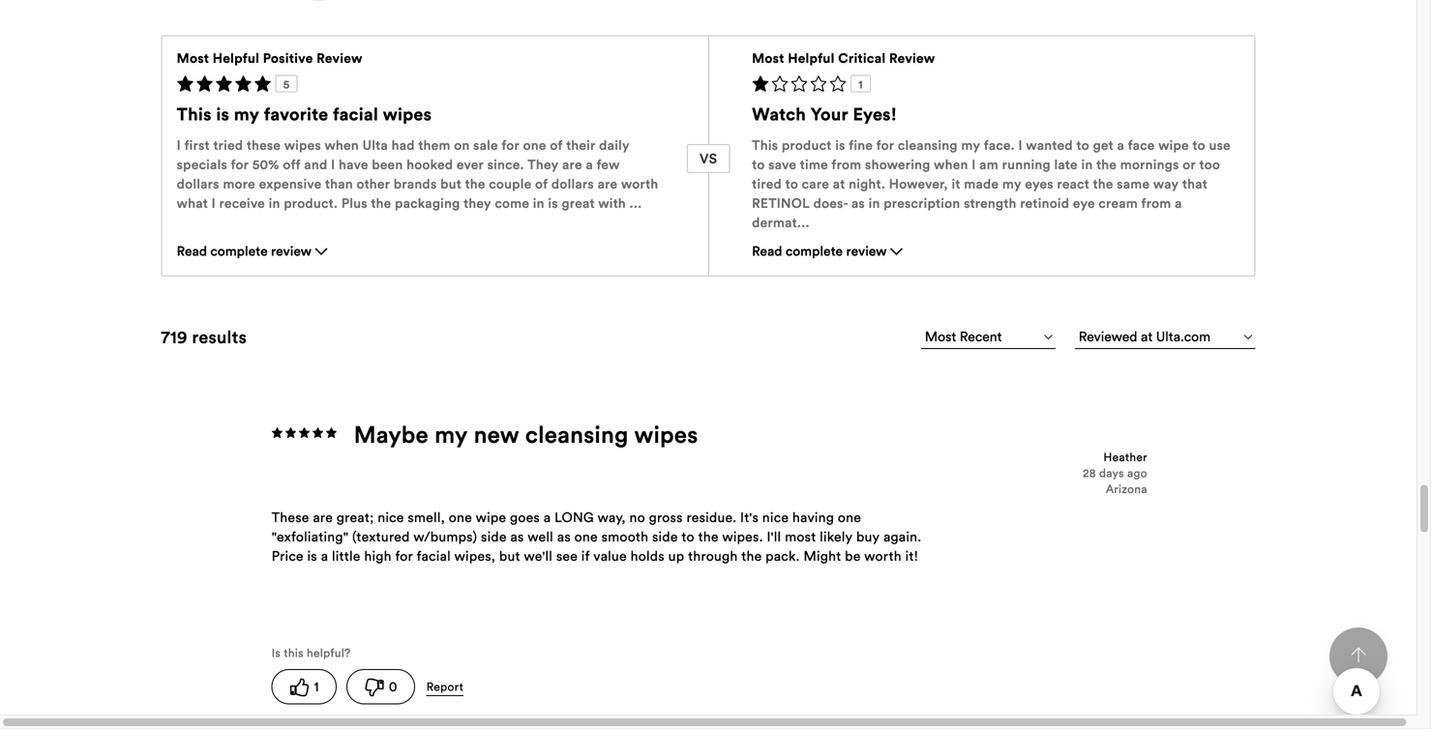 Task type: vqa. For each thing, say whether or not it's contained in the screenshot.
Customer Image
no



Task type: describe. For each thing, give the bounding box(es) containing it.
heather
[[1104, 450, 1148, 465]]

come
[[495, 195, 530, 212]]

review for my
[[317, 50, 363, 66]]

28 days ago
[[1083, 466, 1148, 481]]

favorite
[[264, 103, 329, 125]]

eye
[[1074, 195, 1096, 212]]

sale
[[474, 137, 498, 153]]

fine
[[849, 137, 873, 153]]

in right come
[[533, 195, 545, 212]]

wipe inside these are great; nice smell, one wipe goes a long way, no gross residue. it's nice having one "exfoliating" (textured w/bumps) side as well as one smooth side to the wipes. i'll most likely buy again. price is a little high for facial wipes, but we'll see if value holds up through the pack. might be worth it!
[[476, 509, 507, 526]]

with
[[599, 195, 626, 212]]

or
[[1183, 156, 1196, 173]]

cleansing inside this product is fine for cleansing my face. i wanted to get a face wipe to use to save time from showering when i am running late in the mornings or too tired to care at night. however, it made my eyes react the same way that retinol does- as in prescription strength retinoid eye cream from a dermat
[[898, 137, 958, 153]]

specials
[[177, 156, 227, 173]]

had
[[392, 137, 415, 153]]

when inside this product is fine for cleansing my face. i wanted to get a face wipe to use to save time from showering when i am running late in the mornings or too tired to care at night. however, it made my eyes react the same way that retinol does- as in prescription strength retinoid eye cream from a dermat
[[934, 156, 969, 173]]

read complete review for your
[[752, 243, 887, 259]]

pack.
[[766, 548, 800, 565]]

for up since.
[[502, 137, 520, 153]]

the down other
[[371, 195, 392, 212]]

the up they on the top of page
[[465, 176, 486, 192]]

in right late
[[1082, 156, 1093, 173]]

arizona
[[1106, 482, 1148, 497]]

when inside i first tried these wipes when ulta had them on sale for one of their daily specials for 50% off and i have been hooked ever since. they are a few dollars more expensive than other brands but the couple of dollars are worth what i receive in product.    plus the packaging they come in is great with
[[325, 137, 359, 153]]

0 vertical spatial facial
[[333, 103, 379, 125]]

other
[[357, 176, 390, 192]]

wipes for maybe
[[635, 420, 698, 449]]

is inside this product is fine for cleansing my face. i wanted to get a face wipe to use to save time from showering when i am running late in the mornings or too tired to care at night. however, it made my eyes react the same way that retinol does- as in prescription strength retinoid eye cream from a dermat
[[836, 137, 846, 153]]

read for this
[[177, 243, 207, 259]]

in down expensive
[[269, 195, 280, 212]]

1 horizontal spatial of
[[550, 137, 563, 153]]

to down save
[[786, 176, 799, 192]]

long
[[555, 509, 594, 526]]

smooth
[[602, 528, 649, 546]]

they
[[464, 195, 492, 212]]

high
[[364, 548, 392, 565]]

showering
[[866, 156, 931, 173]]

rated 5 out of 5 stars image containing 5
[[177, 75, 665, 96]]

maybe my new cleansing wipes
[[354, 420, 698, 449]]

helpful for is
[[213, 50, 260, 66]]

1 horizontal spatial wipes
[[383, 103, 432, 125]]

get
[[1094, 137, 1114, 153]]

0 button
[[347, 670, 415, 705]]

am
[[980, 156, 999, 173]]

well
[[528, 528, 554, 546]]

since.
[[488, 156, 524, 173]]

1 button
[[272, 670, 337, 705]]

wipe inside this product is fine for cleansing my face. i wanted to get a face wipe to use to save time from showering when i am running late in the mornings or too tired to care at night. however, it made my eyes react the same way that retinol does- as in prescription strength retinoid eye cream from a dermat
[[1159, 137, 1190, 153]]

read for watch
[[752, 243, 783, 259]]

dermat
[[752, 214, 798, 231]]

save
[[769, 156, 797, 173]]

we'll
[[524, 548, 553, 565]]

most helpful critical review
[[752, 50, 936, 66]]

packaging
[[395, 195, 460, 212]]

face
[[1129, 137, 1155, 153]]

brands
[[394, 176, 437, 192]]

likely
[[820, 528, 853, 546]]

them
[[419, 137, 451, 153]]

at
[[833, 176, 846, 192]]

this for this product is fine for cleansing my face. i wanted to get a face wipe to use to save time from showering when i am running late in the mornings or too tired to care at night. however, it made my eyes react the same way that retinol does- as in prescription strength retinoid eye cream from a dermat
[[752, 137, 779, 153]]

i left the first on the left top of page
[[177, 137, 181, 153]]

ago
[[1128, 466, 1148, 481]]

my left new
[[435, 420, 468, 449]]

having
[[793, 509, 835, 526]]

receive
[[219, 195, 265, 212]]

strength
[[964, 195, 1017, 212]]

through
[[688, 548, 738, 565]]

complete for is
[[210, 243, 268, 259]]

what
[[177, 195, 208, 212]]

rated 1 out of 5 stars image
[[752, 75, 1240, 96]]

first
[[184, 137, 210, 153]]

for inside these are great; nice smell, one wipe goes a long way, no gross residue. it's nice having one "exfoliating" (textured w/bumps) side as well as one smooth side to the wipes. i'll most likely buy again. price is a little high for facial wipes, but we'll see if value holds up through the pack. might be worth it!
[[395, 548, 413, 565]]

review for eyes!
[[890, 50, 936, 66]]

1 nice from the left
[[378, 509, 404, 526]]

1 horizontal spatial as
[[557, 528, 571, 546]]

back to top image
[[1351, 648, 1367, 664]]

a down way
[[1175, 195, 1183, 212]]

the up cream
[[1094, 176, 1114, 192]]

eyes!
[[853, 103, 897, 125]]

to up tired
[[752, 156, 765, 173]]

50%
[[252, 156, 280, 173]]

watch your eyes!
[[752, 103, 897, 125]]

1 dollars from the left
[[177, 176, 219, 192]]

"exfoliating"
[[272, 528, 349, 546]]

wipes for i
[[284, 137, 321, 153]]

0 horizontal spatial as
[[511, 528, 524, 546]]

prescription
[[884, 195, 961, 212]]

smell,
[[408, 509, 445, 526]]

product.
[[284, 195, 338, 212]]

0 horizontal spatial from
[[832, 156, 862, 173]]

up
[[669, 548, 685, 565]]

0
[[389, 678, 397, 696]]

night.
[[849, 176, 886, 192]]

great;
[[337, 509, 374, 526]]

tried
[[213, 137, 243, 153]]

goes
[[510, 509, 540, 526]]

buy
[[857, 528, 880, 546]]

as inside this product is fine for cleansing my face. i wanted to get a face wipe to use to save time from showering when i am running late in the mornings or too tired to care at night. however, it made my eyes react the same way that retinol does- as in prescription strength retinoid eye cream from a dermat
[[852, 195, 865, 212]]

it's
[[741, 509, 759, 526]]

is up tried
[[216, 103, 230, 125]]

this for this is my favorite facial wipes
[[177, 103, 212, 125]]

running
[[1003, 156, 1051, 173]]

i first tried these wipes when ulta had them on sale for one of their daily specials for 50% off and i have been hooked ever since. they are a few dollars more expensive than other brands but the couple of dollars are worth what i receive in product.    plus the packaging they come in is great with
[[177, 137, 659, 212]]

2 nice from the left
[[763, 509, 789, 526]]

2 dollars from the left
[[552, 176, 594, 192]]

daily
[[599, 137, 630, 153]]

the down get
[[1097, 156, 1117, 173]]

most
[[785, 528, 817, 546]]

group containing 1
[[272, 670, 659, 705]]

made
[[965, 176, 999, 192]]

use
[[1210, 137, 1231, 153]]

wipes,
[[455, 548, 496, 565]]



Task type: locate. For each thing, give the bounding box(es) containing it.
... right with
[[630, 195, 642, 212]]

1 horizontal spatial complete
[[786, 243, 843, 259]]

as down goes
[[511, 528, 524, 546]]

when
[[325, 137, 359, 153], [934, 156, 969, 173]]

i right what
[[212, 195, 216, 212]]

that
[[1183, 176, 1208, 192]]

1 vertical spatial but
[[499, 548, 521, 565]]

however,
[[889, 176, 949, 192]]

1 horizontal spatial when
[[934, 156, 969, 173]]

complete down dermat
[[786, 243, 843, 259]]

read down what
[[177, 243, 207, 259]]

it
[[952, 176, 961, 192]]

worth inside these are great; nice smell, one wipe goes a long way, no gross residue. it's nice having one "exfoliating" (textured w/bumps) side as well as one smooth side to the wipes. i'll most likely buy again. price is a little high for facial wipes, but we'll see if value holds up through the pack. might be worth it!
[[865, 548, 902, 565]]

are inside these are great; nice smell, one wipe goes a long way, no gross residue. it's nice having one "exfoliating" (textured w/bumps) side as well as one smooth side to the wipes. i'll most likely buy again. price is a little high for facial wipes, but we'll see if value holds up through the pack. might be worth it!
[[313, 509, 333, 526]]

if
[[582, 548, 590, 565]]

0 horizontal spatial review
[[271, 243, 312, 259]]

1 horizontal spatial dollars
[[552, 176, 594, 192]]

one up w/bumps)
[[449, 509, 472, 526]]

1 horizontal spatial most
[[752, 50, 785, 66]]

my up these
[[234, 103, 260, 125]]

1 for 1 button
[[314, 678, 319, 696]]

0 vertical spatial when
[[325, 137, 359, 153]]

0 vertical spatial ...
[[630, 195, 642, 212]]

1 vertical spatial ...
[[798, 214, 810, 231]]

of down they
[[535, 176, 548, 192]]

i left the am
[[972, 156, 976, 173]]

group
[[272, 670, 659, 705]]

0 vertical spatial cleansing
[[898, 137, 958, 153]]

gross
[[649, 509, 683, 526]]

time
[[800, 156, 829, 173]]

this is my favorite facial wipes
[[177, 103, 432, 125]]

is left fine at the right of page
[[836, 137, 846, 153]]

rated 5 out of 5 stars image up them
[[177, 75, 665, 96]]

critical
[[839, 50, 886, 66]]

1 down critical
[[859, 77, 863, 92]]

1 horizontal spatial from
[[1142, 195, 1172, 212]]

wanted
[[1027, 137, 1074, 153]]

2 horizontal spatial wipes
[[635, 420, 698, 449]]

read complete review button down receive
[[177, 242, 331, 266]]

read complete review button down does-
[[752, 242, 907, 266]]

these are great; nice smell, one wipe goes a long way, no gross residue. it's nice having one "exfoliating" (textured w/bumps) side as well as one smooth side to the wipes. i'll most likely buy again. price is a little high for facial wipes, but we'll see if value holds up through the pack. might be worth it!
[[272, 509, 922, 565]]

0 horizontal spatial read
[[177, 243, 207, 259]]

watch
[[752, 103, 807, 125]]

results
[[192, 326, 247, 349]]

as up see
[[557, 528, 571, 546]]

2 horizontal spatial as
[[852, 195, 865, 212]]

dollars up great
[[552, 176, 594, 192]]

most helpful positive review
[[177, 50, 363, 66]]

0 horizontal spatial side
[[481, 528, 507, 546]]

1 vertical spatial rated 5 out of 5 stars image
[[272, 425, 340, 443]]

are
[[562, 156, 583, 173], [598, 176, 618, 192], [313, 509, 333, 526]]

in
[[1082, 156, 1093, 173], [269, 195, 280, 212], [533, 195, 545, 212], [869, 195, 881, 212]]

is down the "exfoliating"
[[307, 548, 317, 565]]

0 horizontal spatial wipes
[[284, 137, 321, 153]]

is inside these are great; nice smell, one wipe goes a long way, no gross residue. it's nice having one "exfoliating" (textured w/bumps) side as well as one smooth side to the wipes. i'll most likely buy again. price is a little high for facial wipes, but we'll see if value holds up through the pack. might be worth it!
[[307, 548, 317, 565]]

0 horizontal spatial most
[[177, 50, 209, 66]]

1 vertical spatial from
[[1142, 195, 1172, 212]]

1 read from the left
[[177, 243, 207, 259]]

1 vertical spatial worth
[[865, 548, 902, 565]]

helpful left positive
[[213, 50, 260, 66]]

1 left 0 "button"
[[314, 678, 319, 696]]

to
[[1077, 137, 1090, 153], [1193, 137, 1206, 153], [752, 156, 765, 173], [786, 176, 799, 192], [682, 528, 695, 546]]

face.
[[984, 137, 1015, 153]]

as
[[852, 195, 865, 212], [511, 528, 524, 546], [557, 528, 571, 546]]

0 vertical spatial wipes
[[383, 103, 432, 125]]

0 horizontal spatial read complete review button
[[177, 242, 331, 266]]

0 horizontal spatial complete
[[210, 243, 268, 259]]

is inside i first tried these wipes when ulta had them on sale for one of their daily specials for 50% off and i have been hooked ever since. they are a few dollars more expensive than other brands but the couple of dollars are worth what i receive in product.    plus the packaging they come in is great with
[[548, 195, 558, 212]]

product
[[782, 137, 832, 153]]

read complete review down does-
[[752, 243, 887, 259]]

1 horizontal spatial wipe
[[1159, 137, 1190, 153]]

rated 5 out of 5 stars image
[[177, 75, 665, 96], [272, 425, 340, 443]]

but inside i first tried these wipes when ulta had them on sale for one of their daily specials for 50% off and i have been hooked ever since. they are a few dollars more expensive than other brands but the couple of dollars are worth what i receive in product.    plus the packaging they come in is great with
[[441, 176, 462, 192]]

this up the first on the left top of page
[[177, 103, 212, 125]]

be
[[845, 548, 861, 565]]

great
[[562, 195, 595, 212]]

0 horizontal spatial dollars
[[177, 176, 219, 192]]

1 side from the left
[[481, 528, 507, 546]]

0 horizontal spatial are
[[313, 509, 333, 526]]

2 review from the left
[[847, 243, 887, 259]]

1 horizontal spatial side
[[652, 528, 678, 546]]

review right critical
[[890, 50, 936, 66]]

worth down buy
[[865, 548, 902, 565]]

1 horizontal spatial nice
[[763, 509, 789, 526]]

wipes
[[383, 103, 432, 125], [284, 137, 321, 153], [635, 420, 698, 449]]

for up more
[[231, 156, 249, 173]]

28
[[1083, 466, 1097, 481]]

plus
[[342, 195, 368, 212]]

0 horizontal spatial worth
[[621, 176, 659, 192]]

1 vertical spatial wipe
[[476, 509, 507, 526]]

as down the night.
[[852, 195, 865, 212]]

to up up
[[682, 528, 695, 546]]

0 vertical spatial but
[[441, 176, 462, 192]]

these
[[272, 509, 309, 526]]

is
[[216, 103, 230, 125], [836, 137, 846, 153], [548, 195, 558, 212], [307, 548, 317, 565]]

0 horizontal spatial review
[[317, 50, 363, 66]]

for inside this product is fine for cleansing my face. i wanted to get a face wipe to use to save time from showering when i am running late in the mornings or too tired to care at night. however, it made my eyes react the same way that retinol does- as in prescription strength retinoid eye cream from a dermat
[[877, 137, 895, 153]]

0 horizontal spatial read complete review
[[177, 243, 312, 259]]

read complete review for is
[[177, 243, 312, 259]]

in down the night.
[[869, 195, 881, 212]]

1 read complete review button from the left
[[177, 242, 331, 266]]

719
[[161, 326, 188, 349]]

1 complete from the left
[[210, 243, 268, 259]]

late
[[1055, 156, 1078, 173]]

0 horizontal spatial ...
[[630, 195, 642, 212]]

a up well
[[544, 509, 551, 526]]

0 horizontal spatial of
[[535, 176, 548, 192]]

a
[[1118, 137, 1125, 153], [586, 156, 593, 173], [1175, 195, 1183, 212], [544, 509, 551, 526], [321, 548, 328, 565]]

0 horizontal spatial this
[[177, 103, 212, 125]]

1 horizontal spatial this
[[752, 137, 779, 153]]

most up the first on the left top of page
[[177, 50, 209, 66]]

0 horizontal spatial cleansing
[[526, 420, 629, 449]]

1 horizontal spatial are
[[562, 156, 583, 173]]

a right get
[[1118, 137, 1125, 153]]

a inside i first tried these wipes when ulta had them on sale for one of their daily specials for 50% off and i have been hooked ever since. they are a few dollars more expensive than other brands but the couple of dollars are worth what i receive in product.    plus the packaging they come in is great with
[[586, 156, 593, 173]]

0 vertical spatial of
[[550, 137, 563, 153]]

1 horizontal spatial facial
[[417, 548, 451, 565]]

2 read from the left
[[752, 243, 783, 259]]

1 inside image
[[859, 77, 863, 92]]

facial inside these are great; nice smell, one wipe goes a long way, no gross residue. it's nice having one "exfoliating" (textured w/bumps) side as well as one smooth side to the wipes. i'll most likely buy again. price is a little high for facial wipes, but we'll see if value holds up through the pack. might be worth it!
[[417, 548, 451, 565]]

way
[[1154, 176, 1180, 192]]

residue.
[[687, 509, 737, 526]]

2 helpful from the left
[[788, 50, 835, 66]]

2 side from the left
[[652, 528, 678, 546]]

1 most from the left
[[177, 50, 209, 66]]

this inside this product is fine for cleansing my face. i wanted to get a face wipe to use to save time from showering when i am running late in the mornings or too tired to care at night. however, it made my eyes react the same way that retinol does- as in prescription strength retinoid eye cream from a dermat
[[752, 137, 779, 153]]

0 horizontal spatial but
[[441, 176, 462, 192]]

0 vertical spatial from
[[832, 156, 862, 173]]

1 horizontal spatial 1
[[859, 77, 863, 92]]

... down "retinol"
[[798, 214, 810, 231]]

holds
[[631, 548, 665, 565]]

to left use
[[1193, 137, 1206, 153]]

1 inside button
[[314, 678, 319, 696]]

wipes inside i first tried these wipes when ulta had them on sale for one of their daily specials for 50% off and i have been hooked ever since. they are a few dollars more expensive than other brands but the couple of dollars are worth what i receive in product.    plus the packaging they come in is great with
[[284, 137, 321, 153]]

dollars down specials
[[177, 176, 219, 192]]

1 horizontal spatial helpful
[[788, 50, 835, 66]]

cleansing
[[898, 137, 958, 153], [526, 420, 629, 449]]

read down dermat
[[752, 243, 783, 259]]

worth inside i first tried these wipes when ulta had them on sale for one of their daily specials for 50% off and i have been hooked ever since. they are a few dollars more expensive than other brands but the couple of dollars are worth what i receive in product.    plus the packaging they come in is great with
[[621, 176, 659, 192]]

hooked
[[407, 156, 453, 173]]

1 for rated 1 out of 5 stars image
[[859, 77, 863, 92]]

see
[[557, 548, 578, 565]]

i up the running
[[1019, 137, 1023, 153]]

cleansing up showering
[[898, 137, 958, 153]]

dollars
[[177, 176, 219, 192], [552, 176, 594, 192]]

their
[[567, 137, 596, 153]]

but inside these are great; nice smell, one wipe goes a long way, no gross residue. it's nice having one "exfoliating" (textured w/bumps) side as well as one smooth side to the wipes. i'll most likely buy again. price is a little high for facial wipes, but we'll see if value holds up through the pack. might be worth it!
[[499, 548, 521, 565]]

my down the running
[[1003, 176, 1022, 192]]

2 review from the left
[[890, 50, 936, 66]]

read complete review button for eyes!
[[752, 242, 907, 266]]

are down 'few'
[[598, 176, 618, 192]]

review down product.
[[271, 243, 312, 259]]

1 helpful from the left
[[213, 50, 260, 66]]

1 vertical spatial 1
[[314, 678, 319, 696]]

retinol
[[752, 195, 810, 212]]

wipes up had
[[383, 103, 432, 125]]

w/bumps)
[[414, 528, 478, 546]]

0 vertical spatial wipe
[[1159, 137, 1190, 153]]

this product is fine for cleansing my face. i wanted to get a face wipe to use to save time from showering when i am running late in the mornings or too tired to care at night. however, it made my eyes react the same way that retinol does- as in prescription strength retinoid eye cream from a dermat
[[752, 137, 1231, 231]]

complete down receive
[[210, 243, 268, 259]]

read complete review down receive
[[177, 243, 312, 259]]

the down residue.
[[699, 528, 719, 546]]

wipes up 'gross'
[[635, 420, 698, 449]]

most for watch
[[752, 50, 785, 66]]

1 vertical spatial of
[[535, 176, 548, 192]]

0 horizontal spatial nice
[[378, 509, 404, 526]]

ever
[[457, 156, 484, 173]]

for up showering
[[877, 137, 895, 153]]

1 vertical spatial when
[[934, 156, 969, 173]]

0 horizontal spatial facial
[[333, 103, 379, 125]]

to inside these are great; nice smell, one wipe goes a long way, no gross residue. it's nice having one "exfoliating" (textured w/bumps) side as well as one smooth side to the wipes. i'll most likely buy again. price is a little high for facial wipes, but we'll see if value holds up through the pack. might be worth it!
[[682, 528, 695, 546]]

read complete review button for my
[[177, 242, 331, 266]]

0 horizontal spatial wipe
[[476, 509, 507, 526]]

wipe up or
[[1159, 137, 1190, 153]]

these
[[247, 137, 281, 153]]

couple
[[489, 176, 532, 192]]

1 horizontal spatial cleansing
[[898, 137, 958, 153]]

2 read complete review button from the left
[[752, 242, 907, 266]]

most up the watch
[[752, 50, 785, 66]]

eyes
[[1026, 176, 1054, 192]]

1 vertical spatial cleansing
[[526, 420, 629, 449]]

are up the "exfoliating"
[[313, 509, 333, 526]]

2 horizontal spatial are
[[598, 176, 618, 192]]

2 read complete review from the left
[[752, 243, 887, 259]]

2 vertical spatial wipes
[[635, 420, 698, 449]]

are down their
[[562, 156, 583, 173]]

my up the am
[[962, 137, 981, 153]]

positive
[[263, 50, 313, 66]]

they
[[528, 156, 559, 173]]

0 vertical spatial rated 5 out of 5 stars image
[[177, 75, 665, 96]]

nice up the (textured
[[378, 509, 404, 526]]

cleansing right new
[[526, 420, 629, 449]]

the down wipes.
[[742, 548, 762, 565]]

wipes up off
[[284, 137, 321, 153]]

1 vertical spatial wipes
[[284, 137, 321, 153]]

no
[[630, 509, 646, 526]]

1 horizontal spatial review
[[847, 243, 887, 259]]

review right positive
[[317, 50, 363, 66]]

but left the we'll
[[499, 548, 521, 565]]

0 vertical spatial are
[[562, 156, 583, 173]]

complete for your
[[786, 243, 843, 259]]

a left little
[[321, 548, 328, 565]]

rated 5 out of 5 stars image up these
[[272, 425, 340, 443]]

one up they
[[523, 137, 547, 153]]

side up 'wipes,'
[[481, 528, 507, 546]]

vs
[[700, 150, 718, 167]]

1
[[859, 77, 863, 92], [314, 678, 319, 696]]

review for my
[[271, 243, 312, 259]]

2 vertical spatial are
[[313, 509, 333, 526]]

facial up ulta
[[333, 103, 379, 125]]

days
[[1100, 466, 1125, 481]]

1 horizontal spatial read complete review button
[[752, 242, 907, 266]]

of up they
[[550, 137, 563, 153]]

but
[[441, 176, 462, 192], [499, 548, 521, 565]]

nice up i'll
[[763, 509, 789, 526]]

it!
[[906, 548, 919, 565]]

does-
[[814, 195, 848, 212]]

2 most from the left
[[752, 50, 785, 66]]

0 horizontal spatial 1
[[314, 678, 319, 696]]

same
[[1118, 176, 1150, 192]]

too
[[1200, 156, 1221, 173]]

0 horizontal spatial when
[[325, 137, 359, 153]]

review down does-
[[847, 243, 887, 259]]

0 vertical spatial worth
[[621, 176, 659, 192]]

2 complete from the left
[[786, 243, 843, 259]]

worth up with
[[621, 176, 659, 192]]

off
[[283, 156, 301, 173]]

from up at
[[832, 156, 862, 173]]

1 vertical spatial are
[[598, 176, 618, 192]]

1 vertical spatial facial
[[417, 548, 451, 565]]

but down the ever
[[441, 176, 462, 192]]

most for this
[[177, 50, 209, 66]]

most
[[177, 50, 209, 66], [752, 50, 785, 66]]

... for watch your eyes!
[[798, 214, 810, 231]]

wipe left goes
[[476, 509, 507, 526]]

helpful left critical
[[788, 50, 835, 66]]

for right high
[[395, 548, 413, 565]]

1 horizontal spatial but
[[499, 548, 521, 565]]

and
[[304, 156, 328, 173]]

1 horizontal spatial ...
[[798, 214, 810, 231]]

1 horizontal spatial review
[[890, 50, 936, 66]]

from
[[832, 156, 862, 173], [1142, 195, 1172, 212]]

have
[[339, 156, 368, 173]]

care
[[802, 176, 830, 192]]

one inside i first tried these wipes when ulta had them on sale for one of their daily specials for 50% off and i have been hooked ever since. they are a few dollars more expensive than other brands but the couple of dollars are worth what i receive in product.    plus the packaging they come in is great with
[[523, 137, 547, 153]]

0 vertical spatial this
[[177, 103, 212, 125]]

one up if
[[575, 528, 598, 546]]

maybe
[[354, 420, 429, 449]]

side down 'gross'
[[652, 528, 678, 546]]

price
[[272, 548, 304, 565]]

when up have
[[325, 137, 359, 153]]

is left great
[[548, 195, 558, 212]]

review
[[271, 243, 312, 259], [847, 243, 887, 259]]

0 vertical spatial 1
[[859, 77, 863, 92]]

cream
[[1099, 195, 1139, 212]]

ulta
[[363, 137, 388, 153]]

1 horizontal spatial worth
[[865, 548, 902, 565]]

retinoid
[[1021, 195, 1070, 212]]

1 horizontal spatial read complete review
[[752, 243, 887, 259]]

1 review from the left
[[271, 243, 312, 259]]

from down way
[[1142, 195, 1172, 212]]

1 horizontal spatial read
[[752, 243, 783, 259]]

facial down w/bumps)
[[417, 548, 451, 565]]

nice
[[378, 509, 404, 526], [763, 509, 789, 526]]

helpful for your
[[788, 50, 835, 66]]

review for eyes!
[[847, 243, 887, 259]]

to left get
[[1077, 137, 1090, 153]]

react
[[1058, 176, 1090, 192]]

read complete review
[[177, 243, 312, 259], [752, 243, 887, 259]]

i right and
[[331, 156, 335, 173]]

a left 'few'
[[586, 156, 593, 173]]

0 horizontal spatial helpful
[[213, 50, 260, 66]]

few
[[597, 156, 620, 173]]

1 vertical spatial this
[[752, 137, 779, 153]]

1 read complete review from the left
[[177, 243, 312, 259]]

... for this is my favorite facial wipes
[[630, 195, 642, 212]]

tired
[[752, 176, 782, 192]]

one up likely
[[838, 509, 862, 526]]

1 review from the left
[[317, 50, 363, 66]]

this up save
[[752, 137, 779, 153]]

when up it
[[934, 156, 969, 173]]



